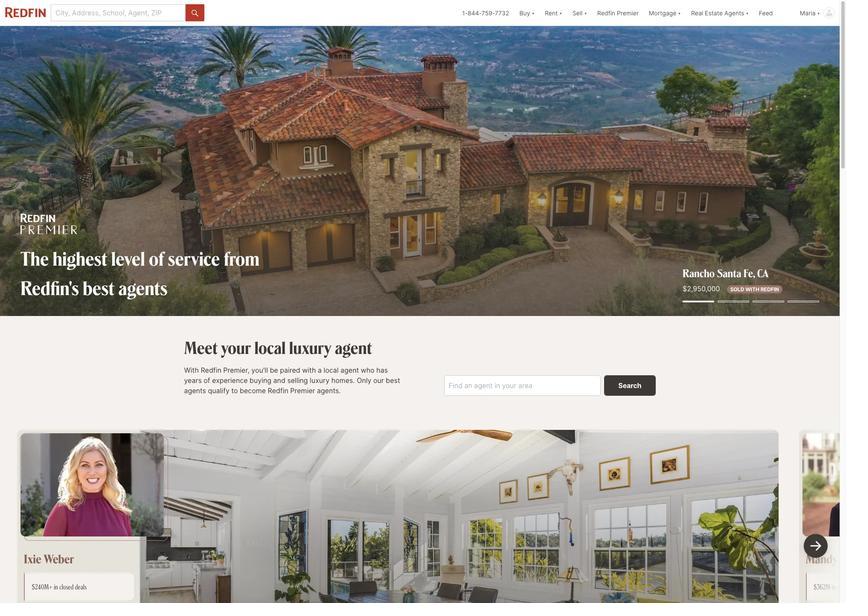 Task type: vqa. For each thing, say whether or not it's contained in the screenshot.
With
yes



Task type: locate. For each thing, give the bounding box(es) containing it.
▾ inside mortgage ▾ dropdown button
[[679, 9, 681, 16]]

highest
[[53, 246, 107, 271]]

6 ▾ from the left
[[818, 9, 821, 16]]

best
[[83, 275, 115, 301], [386, 377, 400, 385]]

1 vertical spatial agents
[[184, 387, 206, 395]]

real
[[692, 9, 704, 16]]

luxury down a
[[310, 377, 330, 385]]

best inside the highest level of service from redfin's best agents
[[83, 275, 115, 301]]

local
[[255, 336, 286, 359], [324, 366, 339, 375]]

maria
[[801, 9, 816, 16]]

1-844-759-7732 link
[[463, 9, 510, 16]]

2 in from the left
[[832, 583, 837, 592]]

ixie weber
[[24, 552, 74, 567]]

0 horizontal spatial premier
[[291, 387, 315, 395]]

luxury
[[289, 336, 332, 359], [310, 377, 330, 385]]

1 vertical spatial best
[[386, 377, 400, 385]]

▾ inside sell ▾ dropdown button
[[585, 9, 587, 16]]

1 vertical spatial local
[[324, 366, 339, 375]]

k
[[841, 552, 847, 567]]

ca
[[758, 266, 769, 280]]

paired
[[280, 366, 300, 375]]

real estate agents ▾ link
[[692, 0, 749, 26]]

agent
[[335, 336, 372, 359], [341, 366, 359, 375]]

mandy
[[806, 552, 838, 567]]

deals
[[75, 583, 87, 592]]

1 vertical spatial agent
[[341, 366, 359, 375]]

premier logo image
[[20, 214, 77, 234]]

best right the our
[[386, 377, 400, 385]]

▾ inside buy ▾ dropdown button
[[532, 9, 535, 16]]

1 vertical spatial redfin
[[201, 366, 222, 375]]

agents
[[725, 9, 745, 16]]

2 horizontal spatial redfin
[[598, 9, 616, 16]]

agents down level
[[118, 275, 168, 301]]

meet
[[184, 336, 218, 359]]

0 vertical spatial local
[[255, 336, 286, 359]]

agents inside with redfin premier, you'll be paired with a local agent who has years of experience buying and selling luxury homes. only our best agents qualify to become redfin premier agents.
[[184, 387, 206, 395]]

2 ▾ from the left
[[560, 9, 563, 16]]

1 vertical spatial of
[[204, 377, 210, 385]]

local right a
[[324, 366, 339, 375]]

759-
[[482, 9, 495, 16]]

0 vertical spatial premier
[[617, 9, 639, 16]]

1 horizontal spatial agents
[[184, 387, 206, 395]]

ixie weber image
[[20, 434, 164, 537]]

of right level
[[149, 246, 164, 271]]

agents inside the highest level of service from redfin's best agents
[[118, 275, 168, 301]]

0 vertical spatial redfin
[[598, 9, 616, 16]]

best down the highest
[[83, 275, 115, 301]]

local up be
[[255, 336, 286, 359]]

844-
[[468, 9, 482, 16]]

▾ right sell
[[585, 9, 587, 16]]

1 horizontal spatial of
[[204, 377, 210, 385]]

1 ▾ from the left
[[532, 9, 535, 16]]

0 vertical spatial agents
[[118, 275, 168, 301]]

▾ right mortgage
[[679, 9, 681, 16]]

1 vertical spatial luxury
[[310, 377, 330, 385]]

next image
[[806, 536, 827, 557]]

▾
[[532, 9, 535, 16], [560, 9, 563, 16], [585, 9, 587, 16], [679, 9, 681, 16], [747, 9, 749, 16], [818, 9, 821, 16]]

buy ▾ button
[[520, 0, 535, 26]]

1 horizontal spatial best
[[386, 377, 400, 385]]

1 horizontal spatial in
[[832, 583, 837, 592]]

sell ▾
[[573, 9, 587, 16]]

buy
[[520, 9, 531, 16]]

0 vertical spatial luxury
[[289, 336, 332, 359]]

1 horizontal spatial local
[[324, 366, 339, 375]]

1 in from the left
[[54, 583, 58, 592]]

agents.
[[317, 387, 341, 395]]

service
[[168, 246, 220, 271]]

with
[[302, 366, 316, 375]]

Find an agent in your area search field
[[444, 376, 601, 396]]

5 ▾ from the left
[[747, 9, 749, 16]]

agent up homes.
[[341, 366, 359, 375]]

real estate agents ▾
[[692, 9, 749, 16]]

agent up who
[[335, 336, 372, 359]]

$240m+ in closed deals
[[32, 583, 87, 592]]

with redfin premier, you'll be paired with a local agent who has years of experience buying and selling luxury homes. only our best agents qualify to become redfin premier agents.
[[184, 366, 400, 395]]

local inside with redfin premier, you'll be paired with a local agent who has years of experience buying and selling luxury homes. only our best agents qualify to become redfin premier agents.
[[324, 366, 339, 375]]

1 vertical spatial premier
[[291, 387, 315, 395]]

3 ▾ from the left
[[585, 9, 587, 16]]

has
[[377, 366, 388, 375]]

▾ right the agents
[[747, 9, 749, 16]]

of
[[149, 246, 164, 271], [204, 377, 210, 385]]

4 ▾ from the left
[[679, 9, 681, 16]]

in left closed
[[54, 583, 58, 592]]

redfin right with
[[201, 366, 222, 375]]

meet your local luxury agent
[[184, 336, 372, 359]]

feed button
[[754, 0, 795, 26]]

sell ▾ button
[[573, 0, 587, 26]]

in left close
[[832, 583, 837, 592]]

mortgage
[[649, 9, 677, 16]]

premier inside with redfin premier, you'll be paired with a local agent who has years of experience buying and selling luxury homes. only our best agents qualify to become redfin premier agents.
[[291, 387, 315, 395]]

premier down selling
[[291, 387, 315, 395]]

premier,
[[223, 366, 250, 375]]

▾ right rent
[[560, 9, 563, 16]]

agent inside with redfin premier, you'll be paired with a local agent who has years of experience buying and selling luxury homes. only our best agents qualify to become redfin premier agents.
[[341, 366, 359, 375]]

with
[[184, 366, 199, 375]]

0 horizontal spatial agents
[[118, 275, 168, 301]]

in
[[54, 583, 58, 592], [832, 583, 837, 592]]

▾ inside rent ▾ dropdown button
[[560, 9, 563, 16]]

2 vertical spatial redfin
[[268, 387, 289, 395]]

luxury up with
[[289, 336, 332, 359]]

premier
[[617, 9, 639, 16], [291, 387, 315, 395]]

▾ inside real estate agents ▾ link
[[747, 9, 749, 16]]

luxury inside with redfin premier, you'll be paired with a local agent who has years of experience buying and selling luxury homes. only our best agents qualify to become redfin premier agents.
[[310, 377, 330, 385]]

▾ right maria
[[818, 9, 821, 16]]

▾ for maria ▾
[[818, 9, 821, 16]]

redfin right sell ▾ button
[[598, 9, 616, 16]]

redfin down the and
[[268, 387, 289, 395]]

1 horizontal spatial premier
[[617, 9, 639, 16]]

rent ▾
[[545, 9, 563, 16]]

agents down years
[[184, 387, 206, 395]]

▾ right buy
[[532, 9, 535, 16]]

qualify
[[208, 387, 230, 395]]

0 vertical spatial of
[[149, 246, 164, 271]]

premier left mortgage
[[617, 9, 639, 16]]

redfin
[[598, 9, 616, 16], [201, 366, 222, 375], [268, 387, 289, 395]]

agents
[[118, 275, 168, 301], [184, 387, 206, 395]]

of right years
[[204, 377, 210, 385]]

0 horizontal spatial of
[[149, 246, 164, 271]]

0 horizontal spatial best
[[83, 275, 115, 301]]

0 vertical spatial best
[[83, 275, 115, 301]]

0 horizontal spatial in
[[54, 583, 58, 592]]

feed
[[760, 9, 773, 16]]



Task type: describe. For each thing, give the bounding box(es) containing it.
in for weber
[[54, 583, 58, 592]]

$362m in close
[[814, 583, 847, 592]]

search
[[619, 382, 642, 390]]

7732
[[495, 9, 510, 16]]

0 horizontal spatial local
[[255, 336, 286, 359]]

maria ▾
[[801, 9, 821, 16]]

rent ▾ button
[[540, 0, 568, 26]]

level
[[111, 246, 145, 271]]

mortgage ▾ button
[[649, 0, 681, 26]]

$362m
[[814, 583, 831, 592]]

rancho
[[683, 266, 715, 280]]

▾ for mortgage ▾
[[679, 9, 681, 16]]

be
[[270, 366, 278, 375]]

best inside with redfin premier, you'll be paired with a local agent who has years of experience buying and selling luxury homes. only our best agents qualify to become redfin premier agents.
[[386, 377, 400, 385]]

rent ▾ button
[[545, 0, 563, 26]]

of inside the highest level of service from redfin's best agents
[[149, 246, 164, 271]]

$240m+
[[32, 583, 53, 592]]

santa
[[718, 266, 742, 280]]

a
[[318, 366, 322, 375]]

redfin premier
[[598, 9, 639, 16]]

redfin's
[[20, 275, 79, 301]]

you'll
[[252, 366, 268, 375]]

years
[[184, 377, 202, 385]]

▾ for rent ▾
[[560, 9, 563, 16]]

fe,
[[744, 266, 756, 280]]

mortgage ▾
[[649, 9, 681, 16]]

0 horizontal spatial redfin
[[201, 366, 222, 375]]

in for k
[[832, 583, 837, 592]]

buying
[[250, 377, 272, 385]]

1 horizontal spatial redfin
[[268, 387, 289, 395]]

experience
[[212, 377, 248, 385]]

closed
[[59, 583, 74, 592]]

sold
[[731, 287, 745, 293]]

premier inside button
[[617, 9, 639, 16]]

who
[[361, 366, 375, 375]]

weber
[[44, 552, 74, 567]]

▾ for sell ▾
[[585, 9, 587, 16]]

search button
[[605, 376, 656, 396]]

1-844-759-7732
[[463, 9, 510, 16]]

real estate agents ▾ button
[[687, 0, 754, 26]]

homes.
[[332, 377, 355, 385]]

estate
[[705, 9, 723, 16]]

your
[[221, 336, 251, 359]]

selling
[[288, 377, 308, 385]]

redfin premier button
[[593, 0, 644, 26]]

from
[[224, 246, 260, 271]]

and
[[274, 377, 286, 385]]

submit search image
[[192, 10, 199, 17]]

the
[[20, 246, 49, 271]]

City, Address, School, Agent, ZIP search field
[[51, 4, 186, 21]]

to
[[232, 387, 238, 395]]

mandy k link
[[806, 552, 847, 567]]

only
[[357, 377, 372, 385]]

0 vertical spatial agent
[[335, 336, 372, 359]]

with
[[746, 287, 760, 293]]

rancho santa fe, ca
[[683, 266, 769, 280]]

sell
[[573, 9, 583, 16]]

buy ▾
[[520, 9, 535, 16]]

ixie
[[24, 552, 41, 567]]

close
[[838, 583, 847, 592]]

sell ▾ button
[[568, 0, 593, 26]]

mandy k
[[806, 552, 847, 567]]

redfin inside button
[[598, 9, 616, 16]]

of inside with redfin premier, you'll be paired with a local agent who has years of experience buying and selling luxury homes. only our best agents qualify to become redfin premier agents.
[[204, 377, 210, 385]]

redfin
[[761, 287, 780, 293]]

our
[[374, 377, 384, 385]]

mortgage ▾ button
[[644, 0, 687, 26]]

ixie weber link
[[24, 552, 74, 567]]

1-
[[463, 9, 468, 16]]

$2,950,000
[[683, 285, 721, 293]]

become
[[240, 387, 266, 395]]

rent
[[545, 9, 558, 16]]

the highest level of service from redfin's best agents
[[20, 246, 260, 301]]

▾ for buy ▾
[[532, 9, 535, 16]]

buy ▾ button
[[515, 0, 540, 26]]

sold with redfin
[[731, 287, 780, 293]]



